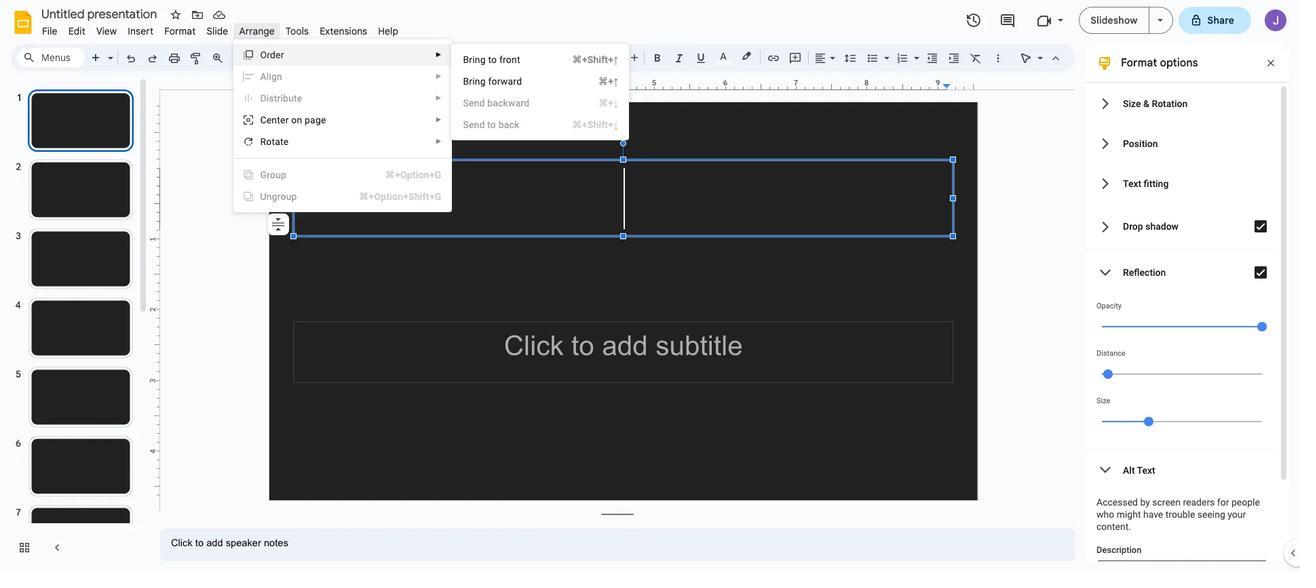 Task type: vqa. For each thing, say whether or not it's contained in the screenshot.
have
yes



Task type: locate. For each thing, give the bounding box(es) containing it.
menu
[[234, 39, 452, 212], [452, 44, 629, 140]]

istribute
[[267, 93, 302, 104]]

insert
[[128, 25, 154, 37]]

1 vertical spatial for
[[1218, 498, 1229, 508]]

Star checkbox
[[166, 5, 185, 24]]

distance
[[1097, 350, 1126, 358]]

format inside section
[[1121, 56, 1157, 70]]

send left the "b"
[[463, 98, 485, 109]]

format left options
[[1121, 56, 1157, 70]]

bring to front f element
[[463, 54, 524, 65]]

0 vertical spatial to
[[488, 54, 497, 65]]

bring for bring to
[[463, 54, 486, 65]]

size left &
[[1123, 98, 1141, 109]]

0 vertical spatial send
[[463, 98, 485, 109]]

drop shadow
[[1123, 221, 1179, 232]]

ackward
[[493, 98, 530, 109]]

drop shadow tab
[[1086, 204, 1279, 250]]

w
[[501, 76, 508, 87]]

bring for w ard
[[463, 76, 522, 87]]

0 horizontal spatial for
[[488, 76, 501, 87]]

line & paragraph spacing image
[[843, 48, 858, 67]]

roup
[[267, 170, 287, 181]]

0 horizontal spatial size
[[1097, 397, 1111, 406]]

fitting
[[1144, 178, 1169, 189]]

live pointer settings image
[[1034, 49, 1043, 54]]

enter
[[267, 115, 289, 126]]

menu item
[[234, 66, 452, 88], [234, 88, 452, 109], [452, 92, 629, 114], [452, 114, 629, 136], [234, 164, 452, 186], [234, 186, 452, 208]]

1 vertical spatial bring
[[463, 76, 486, 87]]

⌘+option+g
[[385, 170, 441, 181]]

reflection
[[1123, 267, 1166, 278]]

text color image
[[716, 48, 731, 64]]

position tab
[[1086, 124, 1279, 164]]

to
[[488, 54, 497, 65], [487, 119, 496, 130]]

size for size
[[1097, 397, 1111, 406]]

2 bring from the top
[[463, 76, 486, 87]]

1 vertical spatial send
[[463, 119, 485, 130]]

► left bring for w ard
[[435, 73, 442, 80]]

0 vertical spatial for
[[488, 76, 501, 87]]

shrink text on overflow image
[[269, 215, 288, 234]]

shadow
[[1146, 221, 1179, 232]]

bring
[[463, 54, 486, 65], [463, 76, 486, 87]]

4 ► from the top
[[435, 116, 442, 124]]

to for bring
[[488, 54, 497, 65]]

c enter on page
[[260, 115, 326, 126]]

otate
[[266, 136, 289, 147]]

seeing
[[1198, 510, 1226, 521]]

► left send to bac k
[[435, 116, 442, 124]]

insert menu item
[[122, 23, 159, 39]]

text fitting tab
[[1086, 164, 1279, 204]]

position
[[1123, 138, 1158, 149]]

► for enter on page
[[435, 116, 442, 124]]

a
[[260, 71, 267, 82]]

to left bac
[[487, 119, 496, 130]]

g roup
[[260, 170, 287, 181]]

size down distance icon
[[1097, 397, 1111, 406]]

navigation inside format options application
[[0, 77, 149, 573]]

size inside tab
[[1123, 98, 1141, 109]]

right margin image
[[943, 79, 978, 90]]

1 bring from the top
[[463, 54, 486, 65]]

1 horizontal spatial size
[[1123, 98, 1141, 109]]

0 vertical spatial bring
[[463, 54, 486, 65]]

send
[[463, 98, 485, 109], [463, 119, 485, 130]]

r otate
[[260, 136, 289, 147]]

extensions menu item
[[314, 23, 373, 39]]

lign
[[267, 71, 282, 82]]

1 vertical spatial format
[[1121, 56, 1157, 70]]

distribute d element
[[260, 93, 306, 104]]

to inside menu item
[[487, 119, 496, 130]]

for
[[488, 76, 501, 87], [1218, 498, 1229, 508]]

menu item containing a
[[234, 66, 452, 88]]

2 ► from the top
[[435, 73, 442, 80]]

send for send b ackward
[[463, 98, 485, 109]]

highlight color image
[[739, 48, 754, 64]]

trouble
[[1166, 510, 1195, 521]]

k
[[515, 119, 520, 130]]

text
[[1123, 178, 1142, 189], [1137, 465, 1156, 476]]

screen
[[1153, 498, 1181, 508]]

menu bar
[[37, 18, 404, 40]]

group g element
[[260, 170, 291, 181]]

opacity image
[[1258, 322, 1267, 332]]

► for otate
[[435, 138, 442, 145]]

send down "send b ackward"
[[463, 119, 485, 130]]

bring down bring to f ront
[[463, 76, 486, 87]]

slideshow
[[1091, 14, 1138, 26]]

Zoom field
[[229, 48, 282, 68]]

ungroup u element
[[260, 191, 301, 202]]

► up ⌘+option+g
[[435, 138, 442, 145]]

3 ► from the top
[[435, 94, 442, 102]]

navigation
[[0, 77, 149, 573]]

format down star option
[[164, 25, 196, 37]]

share
[[1208, 14, 1235, 26]]

Zoom text field
[[231, 48, 269, 67]]

Toggle shadow checkbox
[[1248, 213, 1275, 240]]

0 vertical spatial text
[[1123, 178, 1142, 189]]

mode and view toolbar
[[1015, 44, 1067, 71]]

► left bring to f ront
[[435, 51, 442, 58]]

text right alt
[[1137, 465, 1156, 476]]

format for format options
[[1121, 56, 1157, 70]]

content.
[[1097, 522, 1131, 533]]

order o element
[[260, 50, 288, 60]]

send backward b element
[[463, 98, 534, 109]]

menu bar containing file
[[37, 18, 404, 40]]

1 horizontal spatial for
[[1218, 498, 1229, 508]]

left margin image
[[270, 79, 305, 90]]

slide
[[207, 25, 228, 37]]

Menus field
[[17, 48, 85, 67]]

option
[[267, 214, 289, 236]]

text left fitting
[[1123, 178, 1142, 189]]

size
[[1123, 98, 1141, 109], [1097, 397, 1111, 406]]

menu item containing d
[[234, 88, 452, 109]]

opacity slider
[[1097, 311, 1268, 342]]

bring left f
[[463, 54, 486, 65]]

⌘+↓
[[599, 98, 619, 109]]

new slide with layout image
[[105, 49, 113, 54]]

o
[[260, 50, 267, 60]]

format inside menu item
[[164, 25, 196, 37]]

1 send from the top
[[463, 98, 485, 109]]

0 horizontal spatial format
[[164, 25, 196, 37]]

ard
[[508, 76, 522, 87]]

1 vertical spatial to
[[487, 119, 496, 130]]

⌘+option+shift+g element
[[343, 190, 441, 204]]

accessed
[[1097, 498, 1138, 508]]

1 vertical spatial size
[[1097, 397, 1111, 406]]

description
[[1097, 546, 1142, 556]]

to left f
[[488, 54, 497, 65]]

5 ► from the top
[[435, 138, 442, 145]]

for left ard
[[488, 76, 501, 87]]

size for size & rotation
[[1123, 98, 1141, 109]]

distance image
[[1104, 370, 1113, 379]]

might
[[1117, 510, 1141, 521]]

1 horizontal spatial format
[[1121, 56, 1157, 70]]

alt
[[1123, 465, 1135, 476]]

► left the "b"
[[435, 94, 442, 102]]

arrange
[[239, 25, 275, 37]]

arrange menu item
[[234, 23, 280, 39]]

format
[[164, 25, 196, 37], [1121, 56, 1157, 70]]

for up seeing
[[1218, 498, 1229, 508]]

file menu item
[[37, 23, 63, 39]]

1 vertical spatial text
[[1137, 465, 1156, 476]]

f
[[500, 54, 503, 65]]

►
[[435, 51, 442, 58], [435, 73, 442, 80], [435, 94, 442, 102], [435, 116, 442, 124], [435, 138, 442, 145]]

0 vertical spatial size
[[1123, 98, 1141, 109]]

have
[[1144, 510, 1164, 521]]

tools menu item
[[280, 23, 314, 39]]

file
[[42, 25, 57, 37]]

0 vertical spatial format
[[164, 25, 196, 37]]

2 send from the top
[[463, 119, 485, 130]]

1 ► from the top
[[435, 51, 442, 58]]

size image
[[1144, 417, 1154, 427]]

help
[[378, 25, 399, 37]]



Task type: describe. For each thing, give the bounding box(es) containing it.
b
[[487, 98, 493, 109]]

for inside menu
[[488, 76, 501, 87]]

page
[[305, 115, 326, 126]]

d
[[260, 93, 267, 104]]

edit menu item
[[63, 23, 91, 39]]

► for rder
[[435, 51, 442, 58]]

main toolbar
[[84, 0, 1026, 385]]

size slider
[[1097, 406, 1268, 437]]

⌘+option+g element
[[369, 168, 441, 182]]

format options
[[1121, 56, 1198, 70]]

help menu item
[[373, 23, 404, 39]]

⌘+option+shift+g
[[359, 191, 441, 202]]

⌘+shift+↓
[[573, 119, 619, 130]]

⌘+down element
[[582, 96, 619, 110]]

extensions
[[320, 25, 367, 37]]

accessed by screen readers for people who might have trouble seeing your content.
[[1097, 498, 1260, 533]]

bac
[[499, 119, 515, 130]]

size & rotation tab
[[1086, 83, 1279, 124]]

send for send to bac k
[[463, 119, 485, 130]]

drop
[[1123, 221, 1143, 232]]

r
[[260, 136, 266, 147]]

alt text tab
[[1086, 451, 1279, 491]]

reflection tab
[[1086, 250, 1279, 296]]

tools
[[286, 25, 309, 37]]

bring for bring for
[[463, 76, 486, 87]]

options
[[1160, 56, 1198, 70]]

opacity
[[1097, 302, 1122, 311]]

Toggle reflection checkbox
[[1248, 259, 1275, 286]]

► for istribute
[[435, 94, 442, 102]]

rotation
[[1152, 98, 1188, 109]]

ngroup
[[267, 191, 297, 202]]

toggle shadow image
[[1248, 213, 1275, 240]]

people
[[1232, 498, 1260, 508]]

&
[[1144, 98, 1150, 109]]

edit
[[68, 25, 85, 37]]

⌘+up element
[[582, 75, 619, 88]]

rotate r element
[[260, 136, 293, 147]]

► for lign
[[435, 73, 442, 80]]

text fitting
[[1123, 178, 1169, 189]]

by
[[1141, 498, 1150, 508]]

size & rotation
[[1123, 98, 1188, 109]]

format options section
[[1086, 44, 1290, 573]]

⌘+shift+down element
[[556, 118, 619, 132]]

send b ackward
[[463, 98, 530, 109]]

alt text
[[1123, 465, 1156, 476]]

who
[[1097, 510, 1115, 521]]

menu bar inside menu bar banner
[[37, 18, 404, 40]]

to for send
[[487, 119, 496, 130]]

bring forward w element
[[463, 76, 526, 87]]

⌘+shift+↑
[[573, 54, 619, 65]]

option inside format options application
[[267, 214, 289, 236]]

send to back k element
[[463, 119, 524, 130]]

ront
[[503, 54, 520, 65]]

Rename text field
[[37, 5, 165, 22]]

on
[[291, 115, 302, 126]]

o rder
[[260, 50, 284, 60]]

your
[[1228, 510, 1246, 521]]

⌘+↑
[[599, 76, 619, 87]]

view menu item
[[91, 23, 122, 39]]

align a element
[[260, 71, 286, 82]]

format menu item
[[159, 23, 201, 39]]

slideshow button
[[1079, 7, 1149, 34]]

rder
[[267, 50, 284, 60]]

center on page c element
[[260, 115, 330, 126]]

format options application
[[0, 0, 1300, 573]]

menu item containing g
[[234, 164, 452, 186]]

for inside accessed by screen readers for people who might have trouble seeing your content.
[[1218, 498, 1229, 508]]

bring to f ront
[[463, 54, 520, 65]]

menu item containing u
[[234, 186, 452, 208]]

u ngroup
[[260, 191, 297, 202]]

c
[[260, 115, 267, 126]]

distance slider
[[1097, 358, 1268, 390]]

send to bac k
[[463, 119, 520, 130]]

g
[[260, 170, 267, 181]]

menu containing o
[[234, 39, 452, 212]]

slide menu item
[[201, 23, 234, 39]]

presentation options image
[[1158, 19, 1163, 22]]

menu containing bring to
[[452, 44, 629, 140]]

⌘+shift+up element
[[556, 53, 619, 67]]

share button
[[1179, 7, 1252, 34]]

menu item containing send to bac
[[452, 114, 629, 136]]

view
[[96, 25, 117, 37]]

d istribute
[[260, 93, 302, 104]]

a lign
[[260, 71, 282, 82]]

menu bar banner
[[0, 0, 1300, 573]]

format for format
[[164, 25, 196, 37]]

u
[[260, 191, 267, 202]]

menu item containing send
[[452, 92, 629, 114]]

readers
[[1183, 498, 1215, 508]]



